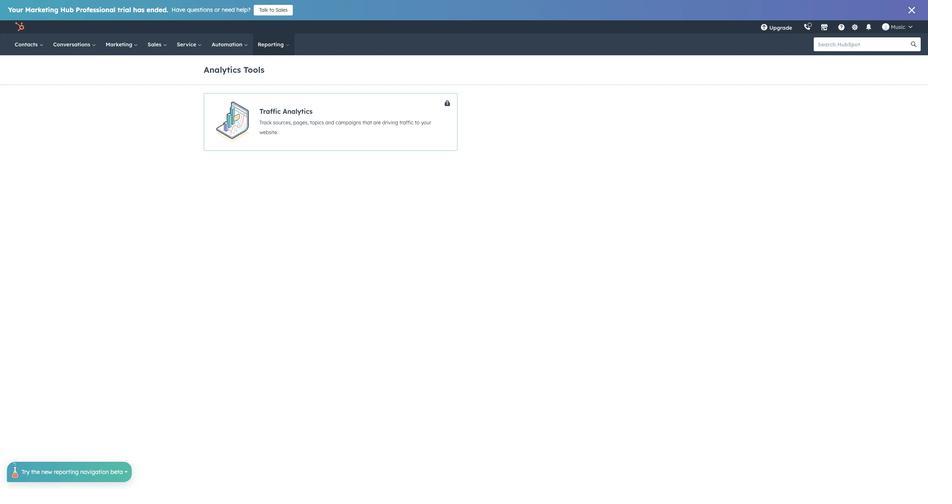 Task type: vqa. For each thing, say whether or not it's contained in the screenshot.
the right 'Analytics'
yes



Task type: locate. For each thing, give the bounding box(es) containing it.
None checkbox
[[204, 93, 458, 151]]

marketing link
[[101, 33, 143, 55]]

sales
[[276, 7, 288, 13], [148, 41, 163, 48]]

try the new reporting navigation beta
[[22, 469, 123, 476]]

marketing left hub on the top
[[25, 6, 58, 14]]

settings link
[[851, 23, 861, 31]]

menu containing music
[[755, 20, 919, 33]]

try
[[22, 469, 30, 476]]

conversations link
[[48, 33, 101, 55]]

tools
[[244, 65, 265, 75]]

contacts
[[15, 41, 39, 48]]

professional
[[76, 6, 116, 14]]

sources,
[[273, 120, 292, 126]]

to right talk
[[270, 7, 274, 13]]

menu
[[755, 20, 919, 33]]

menu item
[[798, 20, 800, 33]]

1 horizontal spatial sales
[[276, 7, 288, 13]]

marketplaces image
[[821, 24, 829, 31]]

marketing down trial
[[106, 41, 134, 48]]

navigation
[[80, 469, 109, 476]]

trial
[[118, 6, 131, 14]]

0 vertical spatial analytics
[[204, 65, 241, 75]]

analytics down automation
[[204, 65, 241, 75]]

driving
[[382, 120, 398, 126]]

upgrade
[[770, 24, 793, 31]]

to inside button
[[270, 7, 274, 13]]

talk to sales
[[259, 7, 288, 13]]

1 vertical spatial sales
[[148, 41, 163, 48]]

0 vertical spatial to
[[270, 7, 274, 13]]

0 vertical spatial marketing
[[25, 6, 58, 14]]

1 horizontal spatial analytics
[[283, 107, 313, 116]]

and
[[326, 120, 334, 126]]

has
[[133, 6, 145, 14]]

pages,
[[293, 120, 309, 126]]

1 horizontal spatial to
[[415, 120, 420, 126]]

0 horizontal spatial to
[[270, 7, 274, 13]]

0 horizontal spatial marketing
[[25, 6, 58, 14]]

questions
[[187, 6, 213, 13]]

reporting
[[258, 41, 285, 48]]

search button
[[908, 37, 921, 51]]

your
[[8, 6, 23, 14]]

talk
[[259, 7, 268, 13]]

to
[[270, 7, 274, 13], [415, 120, 420, 126]]

marketing
[[25, 6, 58, 14], [106, 41, 134, 48]]

new
[[41, 469, 52, 476]]

traffic
[[260, 107, 281, 116]]

to inside traffic analytics track sources, pages, topics and campaigns that are driving traffic to your website.
[[415, 120, 420, 126]]

website.
[[260, 129, 278, 136]]

settings image
[[852, 24, 859, 31]]

1 horizontal spatial marketing
[[106, 41, 134, 48]]

music button
[[878, 20, 918, 33]]

to left your
[[415, 120, 420, 126]]

sales left service
[[148, 41, 163, 48]]

have
[[172, 6, 186, 13]]

hubspot image
[[15, 22, 24, 32]]

notifications image
[[866, 24, 873, 31]]

1 vertical spatial marketing
[[106, 41, 134, 48]]

0 vertical spatial sales
[[276, 7, 288, 13]]

search image
[[912, 42, 917, 47]]

1 vertical spatial analytics
[[283, 107, 313, 116]]

service
[[177, 41, 198, 48]]

sales right talk
[[276, 7, 288, 13]]

automation
[[212, 41, 244, 48]]

topics
[[310, 120, 324, 126]]

that
[[363, 120, 372, 126]]

analytics up pages,
[[283, 107, 313, 116]]

automation link
[[207, 33, 253, 55]]

analytics
[[204, 65, 241, 75], [283, 107, 313, 116]]

1 vertical spatial to
[[415, 120, 420, 126]]

calling icon image
[[804, 24, 811, 31]]



Task type: describe. For each thing, give the bounding box(es) containing it.
service link
[[172, 33, 207, 55]]

marketplaces button
[[816, 20, 833, 33]]

contacts link
[[10, 33, 48, 55]]

Search HubSpot search field
[[814, 37, 914, 51]]

your
[[421, 120, 432, 126]]

0 horizontal spatial sales
[[148, 41, 163, 48]]

need
[[222, 6, 235, 13]]

none checkbox containing traffic analytics
[[204, 93, 458, 151]]

traffic
[[400, 120, 414, 126]]

music
[[892, 24, 906, 30]]

ended.
[[147, 6, 168, 14]]

help?
[[237, 6, 251, 13]]

your marketing hub professional trial has ended. have questions or need help?
[[8, 6, 251, 14]]

are
[[374, 120, 381, 126]]

sales link
[[143, 33, 172, 55]]

hubspot link
[[10, 22, 31, 32]]

the
[[31, 469, 40, 476]]

or
[[215, 6, 220, 13]]

calling icon button
[[801, 22, 815, 32]]

upgrade image
[[761, 24, 768, 31]]

hub
[[60, 6, 74, 14]]

0 horizontal spatial analytics
[[204, 65, 241, 75]]

sales inside button
[[276, 7, 288, 13]]

campaigns
[[336, 120, 361, 126]]

track
[[260, 120, 272, 126]]

beta
[[111, 469, 123, 476]]

analytics inside traffic analytics track sources, pages, topics and campaigns that are driving traffic to your website.
[[283, 107, 313, 116]]

traffic analytics track sources, pages, topics and campaigns that are driving traffic to your website.
[[260, 107, 432, 136]]

help image
[[838, 24, 846, 31]]

try the new reporting navigation beta button
[[7, 459, 132, 483]]

reporting
[[54, 469, 79, 476]]

analytics tools
[[204, 65, 265, 75]]

help button
[[835, 20, 849, 33]]

greg robinson image
[[883, 23, 890, 31]]

notifications button
[[862, 20, 876, 33]]

reporting link
[[253, 33, 294, 55]]

close image
[[909, 7, 916, 13]]

talk to sales button
[[254, 5, 293, 15]]

conversations
[[53, 41, 92, 48]]



